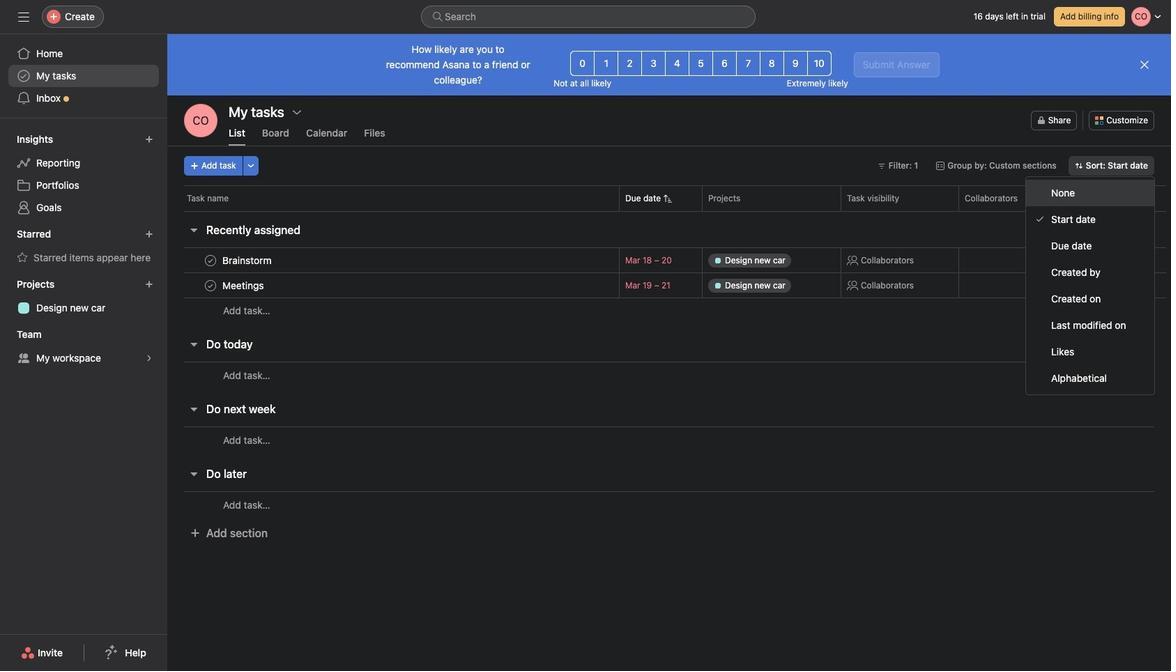 Task type: vqa. For each thing, say whether or not it's contained in the screenshot.
New project or portfolio icon
yes



Task type: locate. For each thing, give the bounding box(es) containing it.
2 task name text field from the top
[[220, 278, 268, 292]]

task name text field inside brainstorm cell
[[220, 253, 276, 267]]

header recently assigned tree grid
[[167, 247, 1171, 323]]

show options image
[[291, 107, 302, 118]]

task name text field right mark complete icon
[[220, 253, 276, 267]]

0 vertical spatial task name text field
[[220, 253, 276, 267]]

1 vertical spatial collapse task list for this group image
[[188, 339, 199, 350]]

mark complete image
[[202, 252, 219, 269]]

1 mark complete checkbox from the top
[[202, 252, 219, 269]]

meetings cell
[[167, 273, 619, 298]]

more actions image
[[247, 162, 255, 170]]

mark complete checkbox inside meetings cell
[[202, 277, 219, 294]]

1 vertical spatial mark complete checkbox
[[202, 277, 219, 294]]

2 collapse task list for this group image from the top
[[188, 339, 199, 350]]

row
[[167, 185, 1171, 211], [184, 211, 1166, 212], [167, 247, 1171, 273], [167, 273, 1171, 298], [167, 298, 1171, 323], [167, 362, 1171, 388], [167, 427, 1171, 453], [167, 491, 1171, 518]]

2 mark complete checkbox from the top
[[202, 277, 219, 294]]

global element
[[0, 34, 167, 118]]

collapse task list for this group image
[[188, 224, 199, 236], [188, 339, 199, 350], [188, 404, 199, 415]]

1 task name text field from the top
[[220, 253, 276, 267]]

task name text field for mark complete checkbox inside the meetings cell
[[220, 278, 268, 292]]

option group
[[570, 51, 831, 76]]

mark complete checkbox down mark complete icon
[[202, 277, 219, 294]]

mark complete checkbox up mark complete image
[[202, 252, 219, 269]]

collapse task list for this group image
[[188, 468, 199, 480]]

teams element
[[0, 322, 167, 372]]

list box
[[421, 6, 756, 28]]

1 vertical spatial task name text field
[[220, 278, 268, 292]]

0 vertical spatial collapse task list for this group image
[[188, 224, 199, 236]]

Task name text field
[[220, 253, 276, 267], [220, 278, 268, 292]]

add items to starred image
[[145, 230, 153, 238]]

projects element
[[0, 272, 167, 322]]

see details, my workspace image
[[145, 354, 153, 362]]

None radio
[[618, 51, 642, 76], [665, 51, 689, 76], [618, 51, 642, 76], [665, 51, 689, 76]]

mark complete checkbox inside brainstorm cell
[[202, 252, 219, 269]]

None radio
[[570, 51, 595, 76], [594, 51, 618, 76], [641, 51, 666, 76], [689, 51, 713, 76], [712, 51, 737, 76], [736, 51, 760, 76], [760, 51, 784, 76], [783, 51, 808, 76], [807, 51, 831, 76], [570, 51, 595, 76], [594, 51, 618, 76], [641, 51, 666, 76], [689, 51, 713, 76], [712, 51, 737, 76], [736, 51, 760, 76], [760, 51, 784, 76], [783, 51, 808, 76], [807, 51, 831, 76]]

task name text field right mark complete image
[[220, 278, 268, 292]]

Mark complete checkbox
[[202, 252, 219, 269], [202, 277, 219, 294]]

0 vertical spatial mark complete checkbox
[[202, 252, 219, 269]]

mark complete checkbox for meetings cell in the top of the page
[[202, 277, 219, 294]]

add field image
[[1060, 194, 1069, 203]]

2 vertical spatial collapse task list for this group image
[[188, 404, 199, 415]]

radio item
[[1026, 180, 1154, 206]]

task name text field inside meetings cell
[[220, 278, 268, 292]]



Task type: describe. For each thing, give the bounding box(es) containing it.
1 collapse task list for this group image from the top
[[188, 224, 199, 236]]

hide sidebar image
[[18, 11, 29, 22]]

dismiss image
[[1139, 59, 1150, 70]]

new project or portfolio image
[[145, 280, 153, 289]]

insights element
[[0, 127, 167, 222]]

mark complete checkbox for brainstorm cell
[[202, 252, 219, 269]]

3 collapse task list for this group image from the top
[[188, 404, 199, 415]]

brainstorm cell
[[167, 247, 619, 273]]

task name text field for mark complete checkbox within the brainstorm cell
[[220, 253, 276, 267]]

mark complete image
[[202, 277, 219, 294]]

view profile settings image
[[184, 104, 217, 137]]

starred element
[[0, 222, 167, 272]]

new insights image
[[145, 135, 153, 144]]



